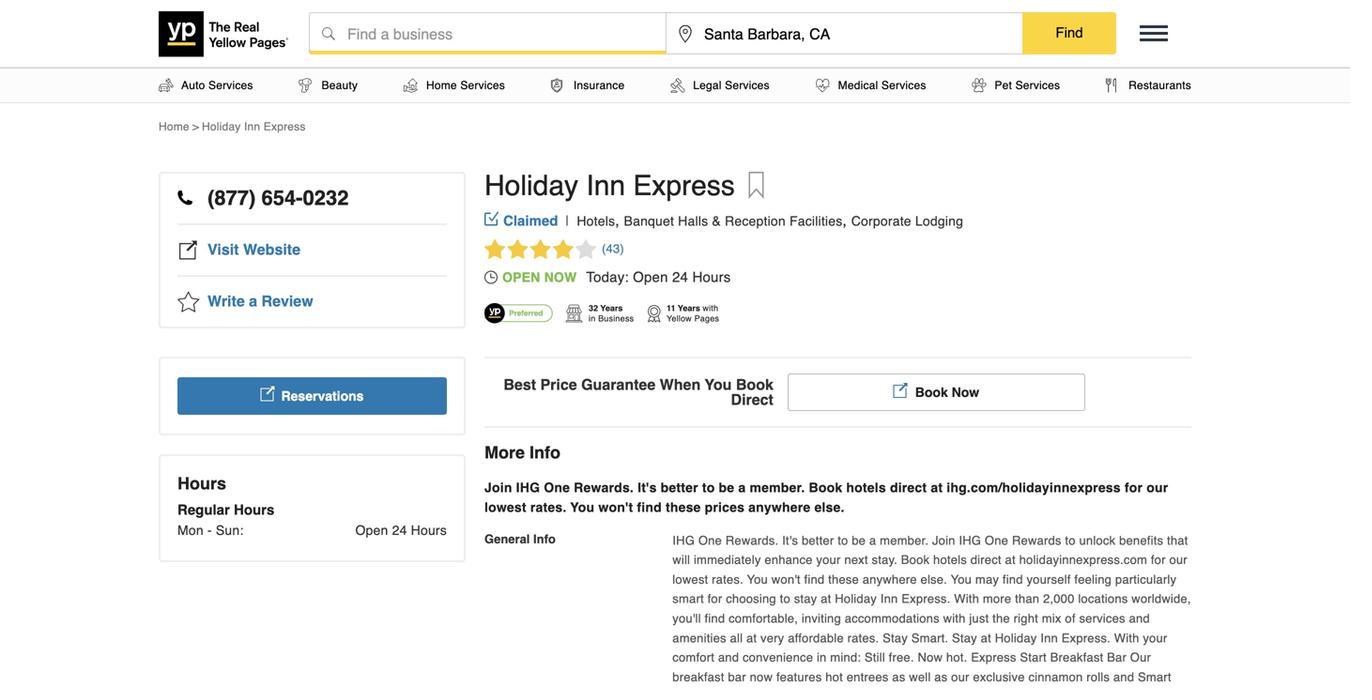 Task type: describe. For each thing, give the bounding box(es) containing it.
very
[[760, 631, 784, 645]]

well
[[909, 670, 931, 684]]

still
[[865, 651, 885, 665]]

home link
[[159, 120, 189, 133]]

reservations
[[281, 389, 364, 404]]

visit website link
[[177, 225, 447, 277]]

hot
[[825, 670, 843, 684]]

won't inside the join ihg one rewards. it's better to be a member. book hotels direct at ihg.com/holidayinnexpress for our lowest rates. you won't find these prices anywhere else.
[[598, 500, 633, 515]]

services for home services
[[460, 79, 505, 92]]

years for yellow
[[678, 303, 700, 313]]

next
[[844, 553, 868, 567]]

cinnamon
[[1028, 670, 1083, 684]]

yellow
[[667, 313, 692, 323]]

open now today: open 24 hours
[[502, 269, 731, 285]]

1 horizontal spatial ihg
[[672, 534, 695, 548]]

book inside "ihg one rewards. it's better to be a member. join ihg one rewards to unlock benefits that will immediately enhance your next stay. book hotels direct at holidayinnexpress.com for our lowest rates. you won't find these anywhere else.  you may find yourself feeling particularly smart for choosing to stay at holiday inn express. with more than 2,000 locations worldwide, you'll find comfortable, inviting accommodations with just the right mix of services and amenities all at very affordable rates. stay smart. stay at holiday inn express. with your comfort and convenience in mind: still free. now hot. express start breakfast bar our breakfast bar now features hot entrees as well as our exclusive cinnamon rolls an"
[[901, 553, 930, 567]]

medical services
[[838, 79, 926, 92]]

years for business
[[600, 303, 623, 313]]

browse restaurants image
[[1106, 78, 1117, 92]]

ihg inside the join ihg one rewards. it's better to be a member. book hotels direct at ihg.com/holidayinnexpress for our lowest rates. you won't find these prices anywhere else.
[[516, 480, 540, 495]]

open 24 hours
[[355, 523, 447, 538]]

1 as from the left
[[892, 670, 905, 684]]

0 vertical spatial your
[[816, 553, 841, 567]]

32 years in business
[[589, 303, 634, 323]]

for inside the join ihg one rewards. it's better to be a member. book hotels direct at ihg.com/holidayinnexpress for our lowest rates. you won't find these prices anywhere else.
[[1125, 480, 1143, 495]]

the
[[993, 612, 1010, 626]]

price
[[540, 376, 577, 393]]

general
[[484, 532, 530, 546]]

reception
[[725, 214, 786, 229]]

reservations link
[[177, 377, 447, 415]]

to up next
[[838, 534, 848, 548]]

write
[[207, 292, 245, 310]]

member. inside "ihg one rewards. it's better to be a member. join ihg one rewards to unlock benefits that will immediately enhance your next stay. book hotels direct at holidayinnexpress.com for our lowest rates. you won't find these anywhere else.  you may find yourself feeling particularly smart for choosing to stay at holiday inn express. with more than 2,000 locations worldwide, you'll find comfortable, inviting accommodations with just the right mix of services and amenities all at very affordable rates. stay smart. stay at holiday inn express. with your comfort and convenience in mind: still free. now hot. express start breakfast bar our breakfast bar now features hot entrees as well as our exclusive cinnamon rolls an"
[[880, 534, 929, 548]]

0 horizontal spatial our
[[951, 670, 969, 684]]

be inside the join ihg one rewards. it's better to be a member. book hotels direct at ihg.com/holidayinnexpress for our lowest rates. you won't find these prices anywhere else.
[[719, 480, 734, 495]]

holiday down the right
[[995, 631, 1037, 645]]

inn up hotels link
[[586, 169, 625, 202]]

bar
[[728, 670, 746, 684]]

2 horizontal spatial our
[[1169, 553, 1187, 567]]

find button
[[1022, 12, 1116, 54]]

book inside best price guarantee when you book direct
[[736, 376, 773, 393]]

anywhere inside "ihg one rewards. it's better to be a member. join ihg one rewards to unlock benefits that will immediately enhance your next stay. book hotels direct at holidayinnexpress.com for our lowest rates. you won't find these anywhere else.  you may find yourself feeling particularly smart for choosing to stay at holiday inn express. with more than 2,000 locations worldwide, you'll find comfortable, inviting accommodations with just the right mix of services and amenities all at very affordable rates. stay smart. stay at holiday inn express. with your comfort and convenience in mind: still free. now hot. express start breakfast bar our breakfast bar now features hot entrees as well as our exclusive cinnamon rolls an"
[[863, 573, 917, 587]]

info for general info
[[533, 532, 556, 546]]

Where? text field
[[667, 13, 1022, 54]]

today:
[[586, 269, 629, 285]]

of
[[1065, 612, 1076, 626]]

holiday down next
[[835, 592, 877, 606]]

ihg.com/holidayinnexpress
[[947, 480, 1121, 495]]

affordable
[[788, 631, 844, 645]]

visit website
[[207, 241, 300, 258]]

to inside the join ihg one rewards. it's better to be a member. book hotels direct at ihg.com/holidayinnexpress for our lowest rates. you won't find these prices anywhere else.
[[702, 480, 715, 495]]

won't inside "ihg one rewards. it's better to be a member. join ihg one rewards to unlock benefits that will immediately enhance your next stay. book hotels direct at holidayinnexpress.com for our lowest rates. you won't find these anywhere else.  you may find yourself feeling particularly smart for choosing to stay at holiday inn express. with more than 2,000 locations worldwide, you'll find comfortable, inviting accommodations with just the right mix of services and amenities all at very affordable rates. stay smart. stay at holiday inn express. with your comfort and convenience in mind: still free. now hot. express start breakfast bar our breakfast bar now features hot entrees as well as our exclusive cinnamon rolls an"
[[772, 573, 801, 587]]

direct inside the join ihg one rewards. it's better to be a member. book hotels direct at ihg.com/holidayinnexpress for our lowest rates. you won't find these prices anywhere else.
[[890, 480, 927, 495]]

accommodations
[[845, 612, 940, 626]]

unlock
[[1079, 534, 1116, 548]]

info for more info
[[530, 443, 560, 462]]

2 vertical spatial for
[[708, 592, 722, 606]]

else. inside the join ihg one rewards. it's better to be a member. book hotels direct at ihg.com/holidayinnexpress for our lowest rates. you won't find these prices anywhere else.
[[814, 500, 845, 515]]

1 , from the left
[[615, 212, 620, 229]]

hotels , banquet halls & reception facilities , corporate lodging
[[577, 212, 963, 229]]

to up holidayinnexpress.com
[[1065, 534, 1076, 548]]

1 vertical spatial and
[[718, 651, 739, 665]]

join inside the join ihg one rewards. it's better to be a member. book hotels direct at ihg.com/holidayinnexpress for our lowest rates. you won't find these prices anywhere else.
[[484, 480, 512, 495]]

legal services
[[693, 79, 770, 92]]

1 vertical spatial 24
[[392, 523, 407, 538]]

holiday up claimed
[[484, 169, 578, 202]]

stay.
[[872, 553, 898, 567]]

breakfast
[[672, 670, 724, 684]]

member. inside the join ihg one rewards. it's better to be a member. book hotels direct at ihg.com/holidayinnexpress for our lowest rates. you won't find these prices anywhere else.
[[750, 480, 805, 495]]

will
[[672, 553, 690, 567]]

hours up the sun:
[[234, 502, 274, 518]]

2 horizontal spatial ihg
[[959, 534, 981, 548]]

-
[[207, 523, 212, 538]]

now
[[544, 270, 577, 285]]

hotels inside "ihg one rewards. it's better to be a member. join ihg one rewards to unlock benefits that will immediately enhance your next stay. book hotels direct at holidayinnexpress.com for our lowest rates. you won't find these anywhere else.  you may find yourself feeling particularly smart for choosing to stay at holiday inn express. with more than 2,000 locations worldwide, you'll find comfortable, inviting accommodations with just the right mix of services and amenities all at very affordable rates. stay smart. stay at holiday inn express. with your comfort and convenience in mind: still free. now hot. express start breakfast bar our breakfast bar now features hot entrees as well as our exclusive cinnamon rolls an"
[[933, 553, 967, 567]]

pages
[[694, 313, 719, 323]]

(43) link
[[484, 239, 624, 259]]

a inside the join ihg one rewards. it's better to be a member. book hotels direct at ihg.com/holidayinnexpress for our lowest rates. you won't find these prices anywhere else.
[[738, 480, 746, 495]]

mon - sun:
[[177, 523, 244, 538]]

it's inside "ihg one rewards. it's better to be a member. join ihg one rewards to unlock benefits that will immediately enhance your next stay. book hotels direct at holidayinnexpress.com for our lowest rates. you won't find these anywhere else.  you may find yourself feeling particularly smart for choosing to stay at holiday inn express. with more than 2,000 locations worldwide, you'll find comfortable, inviting accommodations with just the right mix of services and amenities all at very affordable rates. stay smart. stay at holiday inn express. with your comfort and convenience in mind: still free. now hot. express start breakfast bar our breakfast bar now features hot entrees as well as our exclusive cinnamon rolls an"
[[782, 534, 798, 548]]

ihg one rewards. it's better to be a member. join ihg one rewards to unlock benefits that will immediately enhance your next stay. book hotels direct at holidayinnexpress.com for our lowest rates. you won't find these anywhere else.  you may find yourself feeling particularly smart for choosing to stay at holiday inn express. with more than 2,000 locations worldwide, you'll find comfortable, inviting accommodations with just the right mix of services and amenities all at very affordable rates. stay smart. stay at holiday inn express. with your comfort and convenience in mind: still free. now hot. express start breakfast bar our breakfast bar now features hot entrees as well as our exclusive cinnamon rolls an
[[672, 534, 1191, 686]]

be inside "ihg one rewards. it's better to be a member. join ihg one rewards to unlock benefits that will immediately enhance your next stay. book hotels direct at holidayinnexpress.com for our lowest rates. you won't find these anywhere else.  you may find yourself feeling particularly smart for choosing to stay at holiday inn express. with more than 2,000 locations worldwide, you'll find comfortable, inviting accommodations with just the right mix of services and amenities all at very affordable rates. stay smart. stay at holiday inn express. with your comfort and convenience in mind: still free. now hot. express start breakfast bar our breakfast bar now features hot entrees as well as our exclusive cinnamon rolls an"
[[852, 534, 866, 548]]

visit
[[207, 241, 239, 258]]

legal
[[693, 79, 722, 92]]

immediately
[[694, 553, 761, 567]]

these inside "ihg one rewards. it's better to be a member. join ihg one rewards to unlock benefits that will immediately enhance your next stay. book hotels direct at holidayinnexpress.com for our lowest rates. you won't find these anywhere else.  you may find yourself feeling particularly smart for choosing to stay at holiday inn express. with more than 2,000 locations worldwide, you'll find comfortable, inviting accommodations with just the right mix of services and amenities all at very affordable rates. stay smart. stay at holiday inn express. with your comfort and convenience in mind: still free. now hot. express start breakfast bar our breakfast bar now features hot entrees as well as our exclusive cinnamon rolls an"
[[828, 573, 859, 587]]

to left the stay
[[780, 592, 790, 606]]

hotels inside the join ihg one rewards. it's better to be a member. book hotels direct at ihg.com/holidayinnexpress for our lowest rates. you won't find these prices anywhere else.
[[846, 480, 886, 495]]

browse home services image
[[404, 78, 418, 92]]

mix
[[1042, 612, 1061, 626]]

stay
[[794, 592, 817, 606]]

book inside the join ihg one rewards. it's better to be a member. book hotels direct at ihg.com/holidayinnexpress for our lowest rates. you won't find these prices anywhere else.
[[809, 480, 842, 495]]

particularly
[[1115, 573, 1177, 587]]

yp image
[[564, 303, 584, 324]]

2 stay from the left
[[952, 631, 977, 645]]

mon
[[177, 523, 204, 538]]

in inside 32 years in business
[[589, 313, 596, 323]]

1 horizontal spatial holiday inn express
[[484, 169, 735, 202]]

0 horizontal spatial a
[[249, 292, 257, 310]]

1 horizontal spatial express.
[[1062, 631, 1111, 645]]

services for medical services
[[881, 79, 926, 92]]

home
[[426, 79, 457, 92]]

1 horizontal spatial express
[[633, 169, 735, 202]]

express inside breadcrumbs navigation
[[264, 120, 306, 133]]

guarantee
[[581, 376, 656, 393]]

the real yellow pages logo image
[[159, 11, 290, 57]]

1 horizontal spatial and
[[1129, 612, 1150, 626]]

1 vertical spatial for
[[1151, 553, 1166, 567]]

with inside "ihg one rewards. it's better to be a member. join ihg one rewards to unlock benefits that will immediately enhance your next stay. book hotels direct at holidayinnexpress.com for our lowest rates. you won't find these anywhere else.  you may find yourself feeling particularly smart for choosing to stay at holiday inn express. with more than 2,000 locations worldwide, you'll find comfortable, inviting accommodations with just the right mix of services and amenities all at very affordable rates. stay smart. stay at holiday inn express. with your comfort and convenience in mind: still free. now hot. express start breakfast bar our breakfast bar now features hot entrees as well as our exclusive cinnamon rolls an"
[[943, 612, 966, 626]]

corporate
[[851, 214, 911, 229]]

join inside "ihg one rewards. it's better to be a member. join ihg one rewards to unlock benefits that will immediately enhance your next stay. book hotels direct at holidayinnexpress.com for our lowest rates. you won't find these anywhere else.  you may find yourself feeling particularly smart for choosing to stay at holiday inn express. with more than 2,000 locations worldwide, you'll find comfortable, inviting accommodations with just the right mix of services and amenities all at very affordable rates. stay smart. stay at holiday inn express. with your comfort and convenience in mind: still free. now hot. express start breakfast bar our breakfast bar now features hot entrees as well as our exclusive cinnamon rolls an"
[[932, 534, 955, 548]]

may
[[975, 573, 999, 587]]

0232
[[303, 186, 349, 210]]

more
[[983, 592, 1011, 606]]

yp image
[[646, 303, 662, 324]]

2 horizontal spatial rates.
[[847, 631, 879, 645]]

feeling
[[1074, 573, 1112, 587]]

0 horizontal spatial open
[[355, 523, 388, 538]]

else. inside "ihg one rewards. it's better to be a member. join ihg one rewards to unlock benefits that will immediately enhance your next stay. book hotels direct at holidayinnexpress.com for our lowest rates. you won't find these anywhere else.  you may find yourself feeling particularly smart for choosing to stay at holiday inn express. with more than 2,000 locations worldwide, you'll find comfortable, inviting accommodations with just the right mix of services and amenities all at very affordable rates. stay smart. stay at holiday inn express. with your comfort and convenience in mind: still free. now hot. express start breakfast bar our breakfast bar now features hot entrees as well as our exclusive cinnamon rolls an"
[[921, 573, 947, 587]]

1 horizontal spatial 24
[[672, 269, 688, 285]]

website
[[243, 241, 300, 258]]

one inside the join ihg one rewards. it's better to be a member. book hotels direct at ihg.com/holidayinnexpress for our lowest rates. you won't find these prices anywhere else.
[[544, 480, 570, 495]]

prices
[[705, 500, 745, 515]]

rewards
[[1012, 534, 1061, 548]]

services for legal services
[[725, 79, 770, 92]]

1 vertical spatial with
[[1114, 631, 1139, 645]]

you inside the join ihg one rewards. it's better to be a member. book hotels direct at ihg.com/holidayinnexpress for our lowest rates. you won't find these prices anywhere else.
[[570, 500, 595, 515]]

book now link
[[788, 373, 1085, 411]]

than
[[1015, 592, 1039, 606]]

holiday inside breadcrumbs navigation
[[202, 120, 241, 133]]

restaurants
[[1129, 79, 1191, 92]]

breakfast
[[1050, 651, 1103, 665]]

rewards. inside "ihg one rewards. it's better to be a member. join ihg one rewards to unlock benefits that will immediately enhance your next stay. book hotels direct at holidayinnexpress.com for our lowest rates. you won't find these anywhere else.  you may find yourself feeling particularly smart for choosing to stay at holiday inn express. with more than 2,000 locations worldwide, you'll find comfortable, inviting accommodations with just the right mix of services and amenities all at very affordable rates. stay smart. stay at holiday inn express. with your comfort and convenience in mind: still free. now hot. express start breakfast bar our breakfast bar now features hot entrees as well as our exclusive cinnamon rolls an"
[[726, 534, 779, 548]]

browse medical services image
[[816, 78, 830, 92]]

1 stay from the left
[[883, 631, 908, 645]]

pet services
[[995, 79, 1060, 92]]

11 years with yellow pages
[[667, 303, 719, 323]]

smart.
[[911, 631, 948, 645]]

hours left general
[[411, 523, 447, 538]]

services for pet services
[[1015, 79, 1060, 92]]

(43)
[[602, 242, 624, 256]]

comfortable,
[[729, 612, 798, 626]]



Task type: locate. For each thing, give the bounding box(es) containing it.
lowest
[[484, 500, 526, 515], [672, 573, 708, 587]]

it's inside the join ihg one rewards. it's better to be a member. book hotels direct at ihg.com/holidayinnexpress for our lowest rates. you won't find these prices anywhere else.
[[638, 480, 657, 495]]

0 vertical spatial direct
[[890, 480, 927, 495]]

0 horizontal spatial better
[[661, 480, 698, 495]]

0 horizontal spatial express.
[[902, 592, 951, 606]]

1 vertical spatial lowest
[[672, 573, 708, 587]]

as right well on the bottom of the page
[[934, 670, 948, 684]]

better inside the join ihg one rewards. it's better to be a member. book hotels direct at ihg.com/holidayinnexpress for our lowest rates. you won't find these prices anywhere else.
[[661, 480, 698, 495]]

your left next
[[816, 553, 841, 567]]

one down more info
[[544, 480, 570, 495]]

right
[[1014, 612, 1038, 626]]

sun:
[[216, 523, 244, 538]]

better up enhance
[[802, 534, 834, 548]]

1 vertical spatial holiday inn express
[[484, 169, 735, 202]]

1 vertical spatial these
[[828, 573, 859, 587]]

holiday inn express down auto services in the left of the page
[[202, 120, 306, 133]]

0 horizontal spatial direct
[[890, 480, 927, 495]]

0 vertical spatial it's
[[638, 480, 657, 495]]

0 horizontal spatial it's
[[638, 480, 657, 495]]

amenities
[[672, 631, 726, 645]]

express.
[[902, 592, 951, 606], [1062, 631, 1111, 645]]

0 vertical spatial with
[[954, 592, 979, 606]]

0 horizontal spatial rewards.
[[574, 480, 634, 495]]

2 vertical spatial a
[[869, 534, 876, 548]]

express down "browse beauty" icon
[[264, 120, 306, 133]]

else. up next
[[814, 500, 845, 515]]

find
[[1056, 24, 1083, 41]]

inn down auto services in the left of the page
[[244, 120, 260, 133]]

won't
[[598, 500, 633, 515], [772, 573, 801, 587]]

for
[[1125, 480, 1143, 495], [1151, 553, 1166, 567], [708, 592, 722, 606]]

you inside best price guarantee when you book direct
[[705, 376, 732, 393]]

ihg up will
[[672, 534, 695, 548]]

at
[[931, 480, 943, 495], [1005, 553, 1016, 567], [821, 592, 831, 606], [746, 631, 757, 645], [981, 631, 991, 645]]

, left "corporate"
[[843, 212, 847, 229]]

home
[[159, 120, 189, 133]]

(877) 654-0232 link
[[177, 174, 447, 225]]

1 vertical spatial your
[[1143, 631, 1167, 645]]

1 vertical spatial express
[[633, 169, 735, 202]]

for up "particularly"
[[1151, 553, 1166, 567]]

browse beauty image
[[299, 78, 312, 92]]

express inside "ihg one rewards. it's better to be a member. join ihg one rewards to unlock benefits that will immediately enhance your next stay. book hotels direct at holidayinnexpress.com for our lowest rates. you won't find these anywhere else.  you may find yourself feeling particularly smart for choosing to stay at holiday inn express. with more than 2,000 locations worldwide, you'll find comfortable, inviting accommodations with just the right mix of services and amenities all at very affordable rates. stay smart. stay at holiday inn express. with your comfort and convenience in mind: still free. now hot. express start breakfast bar our breakfast bar now features hot entrees as well as our exclusive cinnamon rolls an"
[[971, 651, 1016, 665]]

you'll
[[672, 612, 701, 626]]

0 horizontal spatial rates.
[[530, 500, 567, 515]]

1 horizontal spatial else.
[[921, 573, 947, 587]]

info right 'more'
[[530, 443, 560, 462]]

1 vertical spatial open
[[355, 523, 388, 538]]

1 horizontal spatial these
[[828, 573, 859, 587]]

0 vertical spatial express
[[264, 120, 306, 133]]

2 horizontal spatial for
[[1151, 553, 1166, 567]]

be up prices
[[719, 480, 734, 495]]

and down worldwide,
[[1129, 612, 1150, 626]]

find inside the join ihg one rewards. it's better to be a member. book hotels direct at ihg.com/holidayinnexpress for our lowest rates. you won't find these prices anywhere else.
[[637, 500, 662, 515]]

regular
[[177, 502, 230, 518]]

anywhere up enhance
[[748, 500, 811, 515]]

holiday inn express inside breadcrumbs navigation
[[202, 120, 306, 133]]

auto
[[181, 79, 205, 92]]

rolls
[[1086, 670, 1110, 684]]

0 horizontal spatial holiday inn express
[[202, 120, 306, 133]]

else.
[[814, 500, 845, 515], [921, 573, 947, 587]]

0 vertical spatial rates.
[[530, 500, 567, 515]]

insurance
[[573, 79, 625, 92]]

to up prices
[[702, 480, 715, 495]]

open
[[502, 270, 540, 285]]

lowest inside "ihg one rewards. it's better to be a member. join ihg one rewards to unlock benefits that will immediately enhance your next stay. book hotels direct at holidayinnexpress.com for our lowest rates. you won't find these anywhere else.  you may find yourself feeling particularly smart for choosing to stay at holiday inn express. with more than 2,000 locations worldwide, you'll find comfortable, inviting accommodations with just the right mix of services and amenities all at very affordable rates. stay smart. stay at holiday inn express. with your comfort and convenience in mind: still free. now hot. express start breakfast bar our breakfast bar now features hot entrees as well as our exclusive cinnamon rolls an"
[[672, 573, 708, 587]]

1 horizontal spatial ,
[[843, 212, 847, 229]]

with inside 11 years with yellow pages
[[703, 303, 718, 313]]

inn down mix
[[1040, 631, 1058, 645]]

hotels
[[577, 214, 615, 229]]

lowest inside the join ihg one rewards. it's better to be a member. book hotels direct at ihg.com/holidayinnexpress for our lowest rates. you won't find these prices anywhere else.
[[484, 500, 526, 515]]

at inside the join ihg one rewards. it's better to be a member. book hotels direct at ihg.com/holidayinnexpress for our lowest rates. you won't find these prices anywhere else.
[[931, 480, 943, 495]]

2,000
[[1043, 592, 1075, 606]]

654-
[[261, 186, 303, 210]]

services right "home"
[[460, 79, 505, 92]]

1 horizontal spatial anywhere
[[863, 573, 917, 587]]

1 horizontal spatial with
[[943, 612, 966, 626]]

(877)
[[207, 186, 256, 210]]

be
[[719, 480, 734, 495], [852, 534, 866, 548]]

hotels right stay.
[[933, 553, 967, 567]]

0 horizontal spatial for
[[708, 592, 722, 606]]

in down 32
[[589, 313, 596, 323]]

more
[[484, 443, 525, 462]]

holiday down auto services in the left of the page
[[202, 120, 241, 133]]

breadcrumbs navigation
[[159, 119, 1191, 134]]

1 vertical spatial rewards.
[[726, 534, 779, 548]]

a up stay.
[[869, 534, 876, 548]]

corporate lodging link
[[851, 214, 963, 229]]

rewards. inside the join ihg one rewards. it's better to be a member. book hotels direct at ihg.com/holidayinnexpress for our lowest rates. you won't find these prices anywhere else.
[[574, 480, 634, 495]]

, up (43)
[[615, 212, 620, 229]]

holiday inn express up hotels link
[[484, 169, 735, 202]]

it's
[[638, 480, 657, 495], [782, 534, 798, 548]]

2 vertical spatial express
[[971, 651, 1016, 665]]

bar
[[1107, 651, 1127, 665]]

1 horizontal spatial rates.
[[712, 573, 743, 587]]

0 vertical spatial express.
[[902, 592, 951, 606]]

rates. up general info
[[530, 500, 567, 515]]

0 horizontal spatial lowest
[[484, 500, 526, 515]]

inn inside breadcrumbs navigation
[[244, 120, 260, 133]]

you
[[705, 376, 732, 393], [570, 500, 595, 515], [747, 573, 768, 587], [951, 573, 972, 587]]

1 vertical spatial rates.
[[712, 573, 743, 587]]

comfort
[[672, 651, 714, 665]]

book inside book now link
[[915, 385, 948, 400]]

our
[[1130, 651, 1151, 665]]

0 horizontal spatial hotels
[[846, 480, 886, 495]]

one left rewards
[[985, 534, 1008, 548]]

all
[[730, 631, 743, 645]]

0 vertical spatial hotels
[[846, 480, 886, 495]]

express up exclusive
[[971, 651, 1016, 665]]

find up the stay
[[804, 573, 825, 587]]

yp preferred image
[[484, 303, 555, 324]]

browse insurance image
[[551, 78, 562, 92]]

now
[[952, 385, 979, 400], [918, 651, 943, 665]]

a inside "ihg one rewards. it's better to be a member. join ihg one rewards to unlock benefits that will immediately enhance your next stay. book hotels direct at holidayinnexpress.com for our lowest rates. you won't find these anywhere else.  you may find yourself feeling particularly smart for choosing to stay at holiday inn express. with more than 2,000 locations worldwide, you'll find comfortable, inviting accommodations with just the right mix of services and amenities all at very affordable rates. stay smart. stay at holiday inn express. with your comfort and convenience in mind: still free. now hot. express start breakfast bar our breakfast bar now features hot entrees as well as our exclusive cinnamon rolls an"
[[869, 534, 876, 548]]

1 horizontal spatial join
[[932, 534, 955, 548]]

express. up breakfast
[[1062, 631, 1111, 645]]

0 vertical spatial anywhere
[[748, 500, 811, 515]]

2 horizontal spatial express
[[971, 651, 1016, 665]]

ihg up may
[[959, 534, 981, 548]]

direct
[[731, 391, 773, 408]]

start
[[1020, 651, 1047, 665]]

1 vertical spatial our
[[1169, 553, 1187, 567]]

2 years from the left
[[678, 303, 700, 313]]

1 vertical spatial now
[[918, 651, 943, 665]]

1 horizontal spatial as
[[934, 670, 948, 684]]

1 horizontal spatial be
[[852, 534, 866, 548]]

now inside "ihg one rewards. it's better to be a member. join ihg one rewards to unlock benefits that will immediately enhance your next stay. book hotels direct at holidayinnexpress.com for our lowest rates. you won't find these anywhere else.  you may find yourself feeling particularly smart for choosing to stay at holiday inn express. with more than 2,000 locations worldwide, you'll find comfortable, inviting accommodations with just the right mix of services and amenities all at very affordable rates. stay smart. stay at holiday inn express. with your comfort and convenience in mind: still free. now hot. express start breakfast bar our breakfast bar now features hot entrees as well as our exclusive cinnamon rolls an"
[[918, 651, 943, 665]]

locations
[[1078, 592, 1128, 606]]

hotels
[[846, 480, 886, 495], [933, 553, 967, 567]]

0 horizontal spatial with
[[954, 592, 979, 606]]

in down affordable at bottom right
[[817, 651, 827, 665]]

0 vertical spatial rewards.
[[574, 480, 634, 495]]

0 vertical spatial else.
[[814, 500, 845, 515]]

hours
[[692, 269, 731, 285], [177, 474, 226, 493], [234, 502, 274, 518], [411, 523, 447, 538]]

inn up accommodations
[[880, 592, 898, 606]]

info right general
[[533, 532, 556, 546]]

with up the bar
[[1114, 631, 1139, 645]]

hotels up next
[[846, 480, 886, 495]]

our down the that
[[1169, 553, 1187, 567]]

with up pages
[[703, 303, 718, 313]]

0 vertical spatial with
[[703, 303, 718, 313]]

0 horizontal spatial join
[[484, 480, 512, 495]]

stay
[[883, 631, 908, 645], [952, 631, 977, 645]]

that
[[1167, 534, 1188, 548]]

0 horizontal spatial express
[[264, 120, 306, 133]]

services right auto
[[208, 79, 253, 92]]

1 horizontal spatial better
[[802, 534, 834, 548]]

2 as from the left
[[934, 670, 948, 684]]

hot.
[[946, 651, 967, 665]]

ihg down more info
[[516, 480, 540, 495]]

be up next
[[852, 534, 866, 548]]

1 horizontal spatial your
[[1143, 631, 1167, 645]]

smart
[[672, 592, 704, 606]]

express
[[264, 120, 306, 133], [633, 169, 735, 202], [971, 651, 1016, 665]]

banquet
[[624, 214, 674, 229]]

write a review
[[207, 292, 313, 310]]

11
[[667, 303, 676, 313]]

with
[[954, 592, 979, 606], [1114, 631, 1139, 645]]

these inside the join ihg one rewards. it's better to be a member. book hotels direct at ihg.com/holidayinnexpress for our lowest rates. you won't find these prices anywhere else.
[[666, 500, 701, 515]]

1 horizontal spatial a
[[738, 480, 746, 495]]

years inside 11 years with yellow pages
[[678, 303, 700, 313]]

holidayinnexpress.com
[[1019, 553, 1147, 567]]

halls
[[678, 214, 708, 229]]

rates. down the immediately
[[712, 573, 743, 587]]

hours up regular
[[177, 474, 226, 493]]

1 horizontal spatial stay
[[952, 631, 977, 645]]

pet
[[995, 79, 1012, 92]]

express. up accommodations
[[902, 592, 951, 606]]

as down free.
[[892, 670, 905, 684]]

0 horizontal spatial be
[[719, 480, 734, 495]]

else. left may
[[921, 573, 947, 587]]

1 vertical spatial direct
[[971, 553, 1002, 567]]

years up yellow
[[678, 303, 700, 313]]

anywhere
[[748, 500, 811, 515], [863, 573, 917, 587]]

Find a business text field
[[310, 13, 666, 54]]

join
[[484, 480, 512, 495], [932, 534, 955, 548]]

0 horizontal spatial won't
[[598, 500, 633, 515]]

worldwide,
[[1132, 592, 1191, 606]]

1 horizontal spatial member.
[[880, 534, 929, 548]]

1 vertical spatial member.
[[880, 534, 929, 548]]

0 horizontal spatial as
[[892, 670, 905, 684]]

services for auto services
[[208, 79, 253, 92]]

home services
[[426, 79, 505, 92]]

our down hot.
[[951, 670, 969, 684]]

best
[[504, 376, 536, 393]]

0 vertical spatial now
[[952, 385, 979, 400]]

0 horizontal spatial one
[[544, 480, 570, 495]]

0 vertical spatial join
[[484, 480, 512, 495]]

lodging
[[915, 214, 963, 229]]

find up amenities
[[705, 612, 725, 626]]

1 horizontal spatial hotels
[[933, 553, 967, 567]]

entrees
[[847, 670, 889, 684]]

1 vertical spatial better
[[802, 534, 834, 548]]

services right the "medical"
[[881, 79, 926, 92]]

inn
[[244, 120, 260, 133], [586, 169, 625, 202], [880, 592, 898, 606], [1040, 631, 1058, 645]]

2 vertical spatial our
[[951, 670, 969, 684]]

0 horizontal spatial stay
[[883, 631, 908, 645]]

medical
[[838, 79, 878, 92]]

for up benefits
[[1125, 480, 1143, 495]]

browse auto services image
[[159, 78, 174, 92]]

services inside "ihg one rewards. it's better to be a member. join ihg one rewards to unlock benefits that will immediately enhance your next stay. book hotels direct at holidayinnexpress.com for our lowest rates. you won't find these anywhere else.  you may find yourself feeling particularly smart for choosing to stay at holiday inn express. with more than 2,000 locations worldwide, you'll find comfortable, inviting accommodations with just the right mix of services and amenities all at very affordable rates. stay smart. stay at holiday inn express. with your comfort and convenience in mind: still free. now hot. express start breakfast bar our breakfast bar now features hot entrees as well as our exclusive cinnamon rolls an"
[[1079, 612, 1125, 626]]

these left prices
[[666, 500, 701, 515]]

0 vertical spatial info
[[530, 443, 560, 462]]

rates. inside the join ihg one rewards. it's better to be a member. book hotels direct at ihg.com/holidayinnexpress for our lowest rates. you won't find these prices anywhere else.
[[530, 500, 567, 515]]

better inside "ihg one rewards. it's better to be a member. join ihg one rewards to unlock benefits that will immediately enhance your next stay. book hotels direct at holidayinnexpress.com for our lowest rates. you won't find these anywhere else.  you may find yourself feeling particularly smart for choosing to stay at holiday inn express. with more than 2,000 locations worldwide, you'll find comfortable, inviting accommodations with just the right mix of services and amenities all at very affordable rates. stay smart. stay at holiday inn express. with your comfort and convenience in mind: still free. now hot. express start breakfast bar our breakfast bar now features hot entrees as well as our exclusive cinnamon rolls an"
[[802, 534, 834, 548]]

1 vertical spatial with
[[943, 612, 966, 626]]

2 , from the left
[[843, 212, 847, 229]]

browse legal services image
[[671, 78, 685, 92]]

0 vertical spatial a
[[249, 292, 257, 310]]

a
[[249, 292, 257, 310], [738, 480, 746, 495], [869, 534, 876, 548]]

1 horizontal spatial one
[[698, 534, 722, 548]]

hotels link
[[577, 214, 615, 229]]

free.
[[889, 651, 914, 665]]

1 horizontal spatial open
[[633, 269, 668, 285]]

direct up stay.
[[890, 480, 927, 495]]

2 vertical spatial rates.
[[847, 631, 879, 645]]

1 horizontal spatial with
[[1114, 631, 1139, 645]]

0 horizontal spatial anywhere
[[748, 500, 811, 515]]

0 vertical spatial in
[[589, 313, 596, 323]]

with left the "just"
[[943, 612, 966, 626]]

hours up 11 years with yellow pages
[[692, 269, 731, 285]]

member. up stay.
[[880, 534, 929, 548]]

services down "locations"
[[1079, 612, 1125, 626]]

1 vertical spatial be
[[852, 534, 866, 548]]

0 vertical spatial be
[[719, 480, 734, 495]]

with up the "just"
[[954, 592, 979, 606]]

holiday
[[202, 120, 241, 133], [484, 169, 578, 202], [835, 592, 877, 606], [995, 631, 1037, 645]]

1 horizontal spatial for
[[1125, 480, 1143, 495]]

0 vertical spatial lowest
[[484, 500, 526, 515]]

2 horizontal spatial one
[[985, 534, 1008, 548]]

a right 'write'
[[249, 292, 257, 310]]

(877) 654-0232
[[207, 186, 349, 210]]

in inside "ihg one rewards. it's better to be a member. join ihg one rewards to unlock benefits that will immediately enhance your next stay. book hotels direct at holidayinnexpress.com for our lowest rates. you won't find these anywhere else.  you may find yourself feeling particularly smart for choosing to stay at holiday inn express. with more than 2,000 locations worldwide, you'll find comfortable, inviting accommodations with just the right mix of services and amenities all at very affordable rates. stay smart. stay at holiday inn express. with your comfort and convenience in mind: still free. now hot. express start breakfast bar our breakfast bar now features hot entrees as well as our exclusive cinnamon rolls an"
[[817, 651, 827, 665]]

member. up enhance
[[750, 480, 805, 495]]

for right smart
[[708, 592, 722, 606]]

0 horizontal spatial ,
[[615, 212, 620, 229]]

claimed
[[503, 213, 558, 229]]

services right 'legal'
[[725, 79, 770, 92]]

1 vertical spatial in
[[817, 651, 827, 665]]

info
[[530, 443, 560, 462], [533, 532, 556, 546]]

express up halls
[[633, 169, 735, 202]]

with
[[703, 303, 718, 313], [943, 612, 966, 626]]

1 horizontal spatial lowest
[[672, 573, 708, 587]]

0 vertical spatial these
[[666, 500, 701, 515]]

1 vertical spatial a
[[738, 480, 746, 495]]

better up will
[[661, 480, 698, 495]]

when
[[660, 376, 701, 393]]

0 vertical spatial member.
[[750, 480, 805, 495]]

holiday inn express
[[202, 120, 306, 133], [484, 169, 735, 202]]

anywhere inside the join ihg one rewards. it's better to be a member. book hotels direct at ihg.com/holidayinnexpress for our lowest rates. you won't find these prices anywhere else.
[[748, 500, 811, 515]]

0 horizontal spatial your
[[816, 553, 841, 567]]

lowest up smart
[[672, 573, 708, 587]]

just
[[969, 612, 989, 626]]

find up than
[[1003, 573, 1023, 587]]

stay down accommodations
[[883, 631, 908, 645]]

our up benefits
[[1147, 480, 1168, 495]]

these down next
[[828, 573, 859, 587]]

1 vertical spatial anywhere
[[863, 573, 917, 587]]

1 years from the left
[[600, 303, 623, 313]]

stay up hot.
[[952, 631, 977, 645]]

24
[[672, 269, 688, 285], [392, 523, 407, 538]]

convenience
[[743, 651, 813, 665]]

one up the immediately
[[698, 534, 722, 548]]

more info
[[484, 443, 560, 462]]

direct inside "ihg one rewards. it's better to be a member. join ihg one rewards to unlock benefits that will immediately enhance your next stay. book hotels direct at holidayinnexpress.com for our lowest rates. you won't find these anywhere else.  you may find yourself feeling particularly smart for choosing to stay at holiday inn express. with more than 2,000 locations worldwide, you'll find comfortable, inviting accommodations with just the right mix of services and amenities all at very affordable rates. stay smart. stay at holiday inn express. with your comfort and convenience in mind: still free. now hot. express start breakfast bar our breakfast bar now features hot entrees as well as our exclusive cinnamon rolls an"
[[971, 553, 1002, 567]]

2 horizontal spatial a
[[869, 534, 876, 548]]

0 vertical spatial open
[[633, 269, 668, 285]]

rates. up the still
[[847, 631, 879, 645]]

your up "our"
[[1143, 631, 1167, 645]]

auto services
[[181, 79, 253, 92]]

years up business
[[600, 303, 623, 313]]

book now
[[915, 385, 979, 400]]

0 horizontal spatial these
[[666, 500, 701, 515]]

1 vertical spatial info
[[533, 532, 556, 546]]

business
[[598, 313, 634, 323]]

1 horizontal spatial in
[[817, 651, 827, 665]]

mind:
[[830, 651, 861, 665]]

anywhere down stay.
[[863, 573, 917, 587]]

facilities
[[790, 214, 843, 229]]

services right pet
[[1015, 79, 1060, 92]]

1 horizontal spatial our
[[1147, 480, 1168, 495]]

our
[[1147, 480, 1168, 495], [1169, 553, 1187, 567], [951, 670, 969, 684]]

find left prices
[[637, 500, 662, 515]]

years inside 32 years in business
[[600, 303, 623, 313]]

open
[[633, 269, 668, 285], [355, 523, 388, 538]]

and down all
[[718, 651, 739, 665]]

direct up may
[[971, 553, 1002, 567]]

a up prices
[[738, 480, 746, 495]]

browse pet services image
[[972, 78, 986, 92]]

lowest up general
[[484, 500, 526, 515]]

our inside the join ihg one rewards. it's better to be a member. book hotels direct at ihg.com/holidayinnexpress for our lowest rates. you won't find these prices anywhere else.
[[1147, 480, 1168, 495]]



Task type: vqa. For each thing, say whether or not it's contained in the screenshot.
Book within IHG One Rewards. It's better to be a member. Join IHG One Rewards to unlock benefits that will immediately enhance your next stay. Book hotels direct at holidayinnexpress.com for our lowest rates. You won't find these anywhere else.  You may find yourself feeling particularly smart for choosing to stay at Holiday Inn Express. With more than 2,000 locations worldwide, you'll find comfortable, inviting accommodations with just the right mix of services and amenities all at very affordable rates. Stay Smart. Stay at Holiday Inn Express. With your comfort and convenience in mind: Still free. Now hot. Express Start Breakfast Bar Our breakfast bar now features hot entrees as well as our exclusive cinnamon rolls an
yes



